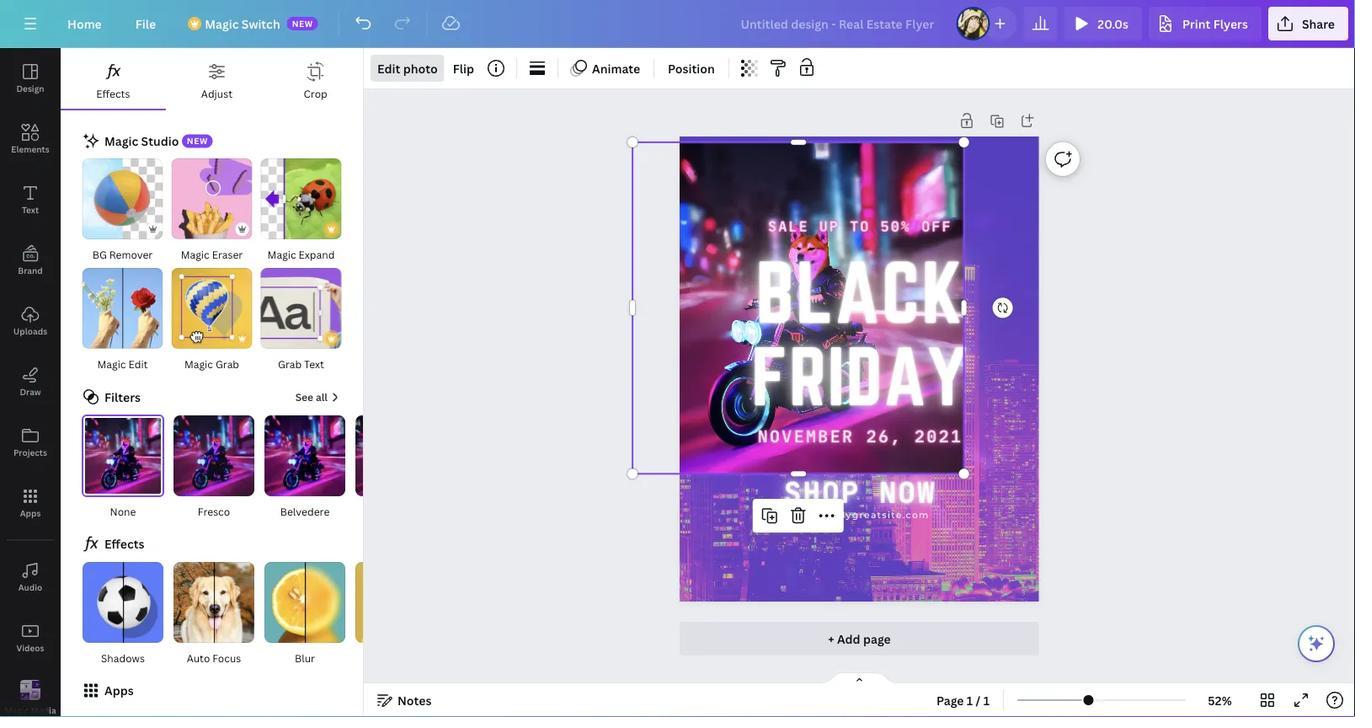 Task type: vqa. For each thing, say whether or not it's contained in the screenshot.
APPS "button"
yes



Task type: locate. For each thing, give the bounding box(es) containing it.
magic left media
[[5, 705, 29, 716]]

1 horizontal spatial grab
[[278, 357, 302, 371]]

magic for magic switch
[[205, 16, 239, 32]]

page
[[937, 692, 964, 708]]

0 vertical spatial text
[[22, 204, 39, 215]]

expand
[[299, 247, 335, 261]]

flyers
[[1214, 16, 1249, 32]]

add
[[838, 631, 861, 647]]

magic for magic studio new
[[104, 133, 138, 149]]

1 1 from the left
[[967, 692, 973, 708]]

0 vertical spatial edit
[[378, 60, 401, 76]]

magic inside main menu bar
[[205, 16, 239, 32]]

belvedere button
[[263, 414, 347, 521]]

1 vertical spatial text
[[304, 357, 324, 371]]

magic left studio
[[104, 133, 138, 149]]

magic left expand
[[268, 247, 296, 261]]

shop now
[[785, 475, 937, 510]]

0 horizontal spatial edit
[[128, 357, 148, 371]]

2021
[[915, 426, 964, 447]]

Design title text field
[[728, 7, 950, 40]]

magic expand button
[[260, 158, 343, 264]]

1 horizontal spatial new
[[292, 18, 313, 29]]

edit
[[378, 60, 401, 76], [128, 357, 148, 371]]

shop
[[785, 475, 861, 510]]

belvedere
[[280, 504, 330, 518]]

0 horizontal spatial 1
[[967, 692, 973, 708]]

magic grab button
[[171, 267, 253, 373]]

text up brand button
[[22, 204, 39, 215]]

grab left grab text
[[216, 357, 239, 371]]

magic grab
[[184, 357, 239, 371]]

bg remover
[[92, 247, 153, 261]]

new
[[292, 18, 313, 29], [187, 135, 208, 147]]

magic left eraser
[[181, 247, 210, 261]]

magic
[[205, 16, 239, 32], [104, 133, 138, 149], [181, 247, 210, 261], [268, 247, 296, 261], [97, 357, 126, 371], [184, 357, 213, 371], [5, 705, 29, 716]]

audio button
[[0, 547, 61, 608]]

main menu bar
[[0, 0, 1356, 48]]

1 horizontal spatial 1
[[984, 692, 990, 708]]

1 vertical spatial edit
[[128, 357, 148, 371]]

0 horizontal spatial grab
[[216, 357, 239, 371]]

edit up filters
[[128, 357, 148, 371]]

magic inside side panel tab list
[[5, 705, 29, 716]]

magic inside "button"
[[97, 357, 126, 371]]

new inside main menu bar
[[292, 18, 313, 29]]

text
[[22, 204, 39, 215], [304, 357, 324, 371]]

media
[[31, 705, 56, 716]]

share button
[[1269, 7, 1349, 40]]

all
[[316, 390, 328, 404]]

apps
[[20, 507, 41, 519], [104, 683, 134, 699]]

to
[[851, 218, 871, 235]]

0 horizontal spatial text
[[22, 204, 39, 215]]

magic left the switch
[[205, 16, 239, 32]]

auto focus button
[[172, 561, 256, 667]]

grab up see
[[278, 357, 302, 371]]

effects down none
[[104, 536, 145, 552]]

none
[[110, 504, 136, 518]]

text inside side panel tab list
[[22, 204, 39, 215]]

position button
[[662, 55, 722, 82]]

magic right the magic edit
[[184, 357, 213, 371]]

magic media
[[5, 705, 56, 716]]

grab
[[216, 357, 239, 371], [278, 357, 302, 371]]

see
[[296, 390, 314, 404]]

flip button
[[446, 55, 481, 82]]

design button
[[0, 48, 61, 109]]

fresco button
[[172, 414, 256, 521]]

blur
[[295, 651, 315, 665]]

52% button
[[1193, 687, 1248, 714]]

apps down the projects
[[20, 507, 41, 519]]

new right the switch
[[292, 18, 313, 29]]

elements
[[11, 143, 49, 155]]

photo
[[403, 60, 438, 76]]

20.0s button
[[1065, 7, 1143, 40]]

shadows button
[[81, 561, 165, 667]]

0 horizontal spatial apps
[[20, 507, 41, 519]]

effects
[[96, 86, 130, 100], [104, 536, 145, 552]]

0 horizontal spatial new
[[187, 135, 208, 147]]

1 left /
[[967, 692, 973, 708]]

flip
[[453, 60, 474, 76]]

1 horizontal spatial text
[[304, 357, 324, 371]]

52%
[[1209, 692, 1233, 708]]

1 horizontal spatial edit
[[378, 60, 401, 76]]

edit inside popup button
[[378, 60, 401, 76]]

see all button
[[294, 387, 343, 408]]

new right studio
[[187, 135, 208, 147]]

file
[[135, 16, 156, 32]]

print flyers
[[1183, 16, 1249, 32]]

canva assistant image
[[1307, 634, 1327, 654]]

magic up filters
[[97, 357, 126, 371]]

new inside the magic studio new
[[187, 135, 208, 147]]

magic expand
[[268, 247, 335, 261]]

print
[[1183, 16, 1211, 32]]

effects up the magic studio new
[[96, 86, 130, 100]]

text up see all
[[304, 357, 324, 371]]

effects button
[[61, 48, 166, 109]]

duotone button
[[354, 561, 438, 667]]

+
[[829, 631, 835, 647]]

0 vertical spatial effects
[[96, 86, 130, 100]]

0 vertical spatial new
[[292, 18, 313, 29]]

0 vertical spatial apps
[[20, 507, 41, 519]]

/
[[976, 692, 981, 708]]

animate button
[[565, 55, 647, 82]]

magic eraser
[[181, 247, 243, 261]]

2 grab from the left
[[278, 357, 302, 371]]

apps down shadows
[[104, 683, 134, 699]]

videos button
[[0, 608, 61, 668]]

1 horizontal spatial apps
[[104, 683, 134, 699]]

magic media button
[[0, 668, 61, 717]]

edit left "photo" at the top left of page
[[378, 60, 401, 76]]

1 vertical spatial new
[[187, 135, 208, 147]]

1 right /
[[984, 692, 990, 708]]



Task type: describe. For each thing, give the bounding box(es) containing it.
up
[[820, 218, 840, 235]]

+ add page
[[829, 631, 891, 647]]

off
[[922, 218, 953, 235]]

sale
[[769, 218, 810, 235]]

magic for magic media
[[5, 705, 29, 716]]

magic edit button
[[81, 267, 164, 373]]

effects inside effects button
[[96, 86, 130, 100]]

animate
[[592, 60, 640, 76]]

file button
[[122, 7, 170, 40]]

none button
[[81, 414, 165, 521]]

share
[[1303, 16, 1336, 32]]

november
[[758, 426, 855, 447]]

see all
[[296, 390, 328, 404]]

1 grab from the left
[[216, 357, 239, 371]]

+ add page button
[[680, 622, 1040, 656]]

uploads
[[13, 325, 47, 337]]

filters
[[104, 389, 141, 405]]

crop
[[304, 86, 328, 100]]

notes button
[[371, 687, 439, 714]]

uploads button
[[0, 291, 61, 351]]

projects
[[13, 447, 47, 458]]

draw button
[[0, 351, 61, 412]]

www.reallygreatsite.com
[[791, 509, 930, 520]]

eraser
[[212, 247, 243, 261]]

fresco
[[198, 504, 230, 518]]

bg remover button
[[81, 158, 164, 264]]

show pages image
[[819, 672, 900, 685]]

black
[[756, 246, 965, 338]]

remover
[[109, 247, 153, 261]]

magic switch
[[205, 16, 280, 32]]

brand
[[18, 265, 43, 276]]

magic studio new
[[104, 133, 208, 149]]

design
[[16, 83, 44, 94]]

magic eraser button
[[171, 158, 253, 264]]

magic for magic expand
[[268, 247, 296, 261]]

page 1 / 1
[[937, 692, 990, 708]]

1 vertical spatial apps
[[104, 683, 134, 699]]

friday
[[752, 333, 969, 420]]

november 26, 2021
[[758, 426, 964, 447]]

magic for magic edit
[[97, 357, 126, 371]]

auto focus
[[187, 651, 241, 665]]

blur button
[[263, 561, 347, 667]]

position
[[668, 60, 715, 76]]

bg
[[92, 247, 107, 261]]

sale up to 50% off
[[769, 218, 953, 235]]

notes
[[398, 692, 432, 708]]

apps inside button
[[20, 507, 41, 519]]

elements button
[[0, 109, 61, 169]]

edit inside "button"
[[128, 357, 148, 371]]

magic edit
[[97, 357, 148, 371]]

home link
[[54, 7, 115, 40]]

brand button
[[0, 230, 61, 291]]

50%
[[881, 218, 912, 235]]

edit photo button
[[371, 55, 445, 82]]

magic for magic grab
[[184, 357, 213, 371]]

26,
[[867, 426, 903, 447]]

2 1 from the left
[[984, 692, 990, 708]]

adjust button
[[166, 48, 268, 109]]

auto
[[187, 651, 210, 665]]

side panel tab list
[[0, 48, 61, 717]]

adjust
[[201, 86, 233, 100]]

print flyers button
[[1149, 7, 1262, 40]]

audio
[[18, 581, 42, 593]]

studio
[[141, 133, 179, 149]]

page
[[864, 631, 891, 647]]

20.0s
[[1098, 16, 1129, 32]]

magic for magic eraser
[[181, 247, 210, 261]]

grab text
[[278, 357, 324, 371]]

crop button
[[268, 48, 363, 109]]

duotone
[[375, 651, 417, 665]]

apps button
[[0, 473, 61, 533]]

1 vertical spatial effects
[[104, 536, 145, 552]]

home
[[67, 16, 102, 32]]

projects button
[[0, 412, 61, 473]]

focus
[[213, 651, 241, 665]]

now
[[880, 475, 937, 510]]

text button
[[0, 169, 61, 230]]



